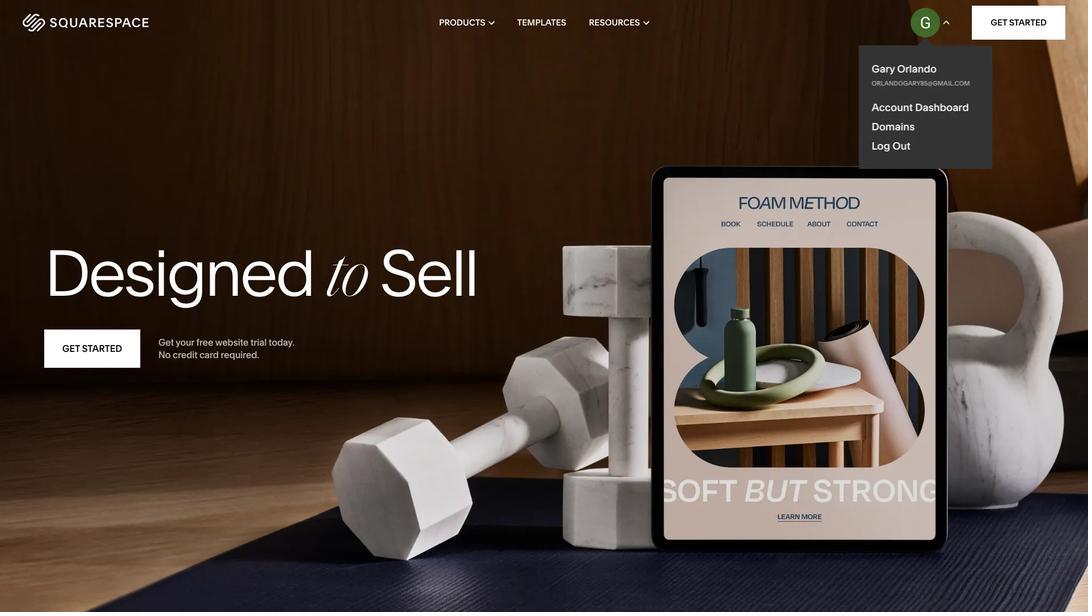 Task type: vqa. For each thing, say whether or not it's contained in the screenshot.
That
no



Task type: locate. For each thing, give the bounding box(es) containing it.
gary orlando orlandogary85@gmail.com
[[872, 62, 970, 87]]

card
[[200, 349, 219, 360]]

0 vertical spatial get started
[[991, 17, 1047, 28]]

1 vertical spatial get started link
[[44, 330, 140, 368]]

products button
[[439, 0, 495, 45]]

domains link
[[872, 120, 979, 133]]

account
[[872, 101, 913, 113]]

get started link
[[972, 6, 1066, 40], [44, 330, 140, 368]]

0 horizontal spatial get
[[62, 343, 80, 354]]

started for right get started link
[[1009, 17, 1047, 28]]

get started
[[991, 17, 1047, 28], [62, 343, 122, 354]]

2 horizontal spatial get
[[991, 17, 1007, 28]]

1 horizontal spatial get started
[[991, 17, 1047, 28]]

get
[[991, 17, 1007, 28], [158, 337, 174, 348], [62, 343, 80, 354]]

sell
[[380, 234, 477, 312]]

get started for right get started link
[[991, 17, 1047, 28]]

your
[[176, 337, 194, 348]]

0 horizontal spatial started
[[82, 343, 122, 354]]

0 vertical spatial get started link
[[972, 6, 1066, 40]]

log out
[[872, 139, 911, 152]]

designed to sell
[[44, 234, 477, 312]]

squarespace logo link
[[23, 14, 231, 32]]

1 horizontal spatial get
[[158, 337, 174, 348]]

1 vertical spatial get started
[[62, 343, 122, 354]]

1 horizontal spatial started
[[1009, 17, 1047, 28]]

products
[[439, 17, 486, 28]]

0 horizontal spatial get started link
[[44, 330, 140, 368]]

1 vertical spatial started
[[82, 343, 122, 354]]

0 horizontal spatial get started
[[62, 343, 122, 354]]

0 vertical spatial started
[[1009, 17, 1047, 28]]

free
[[196, 337, 213, 348]]

dashboard
[[915, 101, 969, 113]]

started
[[1009, 17, 1047, 28], [82, 343, 122, 354]]

resources
[[589, 17, 640, 28]]

designed
[[44, 234, 314, 312]]

gary
[[872, 62, 895, 75]]

trial
[[251, 337, 267, 348]]



Task type: describe. For each thing, give the bounding box(es) containing it.
out
[[893, 139, 911, 152]]

log out link
[[872, 139, 911, 152]]

get for the bottommost get started link
[[62, 343, 80, 354]]

started for the bottommost get started link
[[82, 343, 122, 354]]

templates
[[517, 17, 566, 28]]

squarespace logo image
[[23, 14, 149, 32]]

resources button
[[589, 0, 649, 45]]

to
[[327, 248, 367, 311]]

account dashboard link
[[872, 101, 979, 113]]

get for right get started link
[[991, 17, 1007, 28]]

orlandogary85@gmail.com
[[872, 79, 970, 87]]

today.
[[269, 337, 294, 348]]

account dashboard
[[872, 101, 969, 113]]

templates link
[[517, 0, 566, 45]]

log
[[872, 139, 890, 152]]

1 horizontal spatial get started link
[[972, 6, 1066, 40]]

domains
[[872, 120, 915, 133]]

get your free website trial today. no credit card required.
[[158, 337, 294, 360]]

get inside the get your free website trial today. no credit card required.
[[158, 337, 174, 348]]

orlando
[[897, 62, 937, 75]]

no
[[158, 349, 171, 360]]

credit
[[173, 349, 198, 360]]

get started for the bottommost get started link
[[62, 343, 122, 354]]

required.
[[221, 349, 259, 360]]

website
[[215, 337, 249, 348]]



